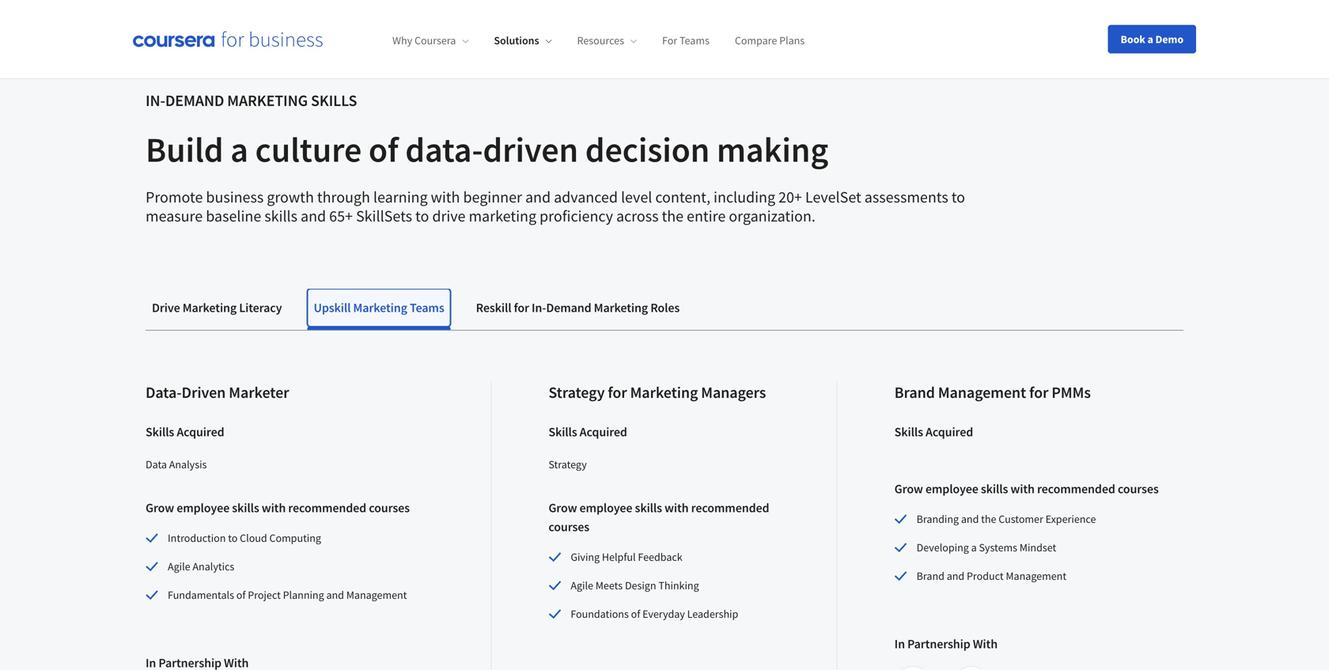 Task type: describe. For each thing, give the bounding box(es) containing it.
brand management for pmms
[[895, 383, 1091, 402]]

build a culture of data-driven decision making
[[146, 127, 829, 171]]

skills acquired for brand
[[895, 424, 974, 440]]

managers
[[701, 383, 766, 402]]

agile for strategy
[[571, 579, 594, 593]]

strategy for strategy
[[549, 457, 587, 472]]

solutions link
[[494, 33, 552, 48]]

and left "product"
[[947, 569, 965, 583]]

across
[[617, 206, 659, 226]]

mindset
[[1020, 541, 1057, 555]]

helpful
[[602, 550, 636, 564]]

content,
[[656, 187, 711, 207]]

2 horizontal spatial grow employee skills with recommended courses
[[895, 481, 1159, 497]]

branding and the customer experience
[[917, 512, 1097, 526]]

65+
[[329, 206, 353, 226]]

culture
[[255, 127, 362, 171]]

marketing right drive
[[183, 300, 237, 316]]

measure
[[146, 206, 203, 226]]

driven
[[483, 127, 579, 171]]

0 vertical spatial teams
[[680, 33, 710, 48]]

for for reskill
[[514, 300, 529, 316]]

compare plans
[[735, 33, 805, 48]]

roles
[[651, 300, 680, 316]]

marketer
[[229, 383, 289, 402]]

driven
[[182, 383, 226, 402]]

in- inside "button"
[[532, 300, 546, 316]]

upskill
[[314, 300, 351, 316]]

reskill
[[476, 300, 512, 316]]

business
[[206, 187, 264, 207]]

recommended for data-driven marketer
[[288, 500, 367, 516]]

2 horizontal spatial recommended
[[1038, 481, 1116, 497]]

upskill marketing teams
[[314, 300, 444, 316]]

1 vertical spatial management
[[1006, 569, 1067, 583]]

demand inside "button"
[[546, 300, 592, 316]]

a for developing
[[972, 541, 977, 555]]

customer
[[999, 512, 1044, 526]]

solutions
[[494, 33, 539, 48]]

drive marketing literacy button
[[146, 289, 288, 327]]

recommended for strategy for marketing managers
[[691, 500, 770, 516]]

marketing up culture
[[227, 91, 308, 110]]

with up feedback
[[665, 500, 689, 516]]

for teams
[[662, 33, 710, 48]]

grow employee skills with recommended courses for strategy for marketing managers
[[549, 500, 770, 535]]

learning
[[373, 187, 428, 207]]

drive
[[432, 206, 466, 226]]

beginner
[[463, 187, 522, 207]]

acquired for driven
[[177, 424, 224, 440]]

everyday
[[643, 607, 685, 621]]

strategy for strategy for marketing managers
[[549, 383, 605, 402]]

a for book
[[1148, 32, 1154, 46]]

product
[[967, 569, 1004, 583]]

plans
[[780, 33, 805, 48]]

feedback
[[638, 550, 683, 564]]

and right the planning
[[326, 588, 344, 602]]

acquired for for
[[580, 424, 628, 440]]

data-driven marketer
[[146, 383, 289, 402]]

computing
[[269, 531, 321, 545]]

marketing right upskill
[[353, 300, 407, 316]]

why coursera link
[[393, 33, 469, 48]]

skills up introduction to cloud computing
[[232, 500, 259, 516]]

foundations of everyday leadership
[[571, 607, 739, 621]]

skills for brand management for pmms
[[895, 424, 924, 440]]

branding
[[917, 512, 959, 526]]

data analysis
[[146, 457, 207, 472]]

skills for data-driven marketer
[[146, 424, 174, 440]]

why coursera
[[393, 33, 456, 48]]

build
[[146, 127, 224, 171]]

analysis
[[169, 457, 207, 472]]

skills inside grow employee skills with recommended courses
[[635, 500, 662, 516]]

promote
[[146, 187, 203, 207]]

brand for brand and product management
[[917, 569, 945, 583]]

brand for brand management for pmms
[[895, 383, 935, 402]]

coursera
[[415, 33, 456, 48]]

resources link
[[577, 33, 637, 48]]

the inside promote business growth through learning with beginner and advanced level content, including 20+ levelset assessments to measure baseline skills and 65+ skillsets to drive marketing  proficiency across the entire organization.
[[662, 206, 684, 226]]

fundamentals of project planning and management
[[168, 588, 407, 602]]

data-
[[146, 383, 182, 402]]

upskill marketing teams button
[[307, 289, 451, 327]]

courses for strategy for marketing managers
[[549, 519, 590, 535]]

of for strategy for marketing managers
[[631, 607, 641, 621]]

systems
[[979, 541, 1018, 555]]

skillsets
[[356, 206, 412, 226]]

analytics
[[193, 560, 235, 574]]

compare plans link
[[735, 33, 805, 48]]

pmms
[[1052, 383, 1091, 402]]

organization.
[[729, 206, 816, 226]]

skills up branding and the customer experience
[[981, 481, 1009, 497]]

the inside upskill marketing teams tab panel
[[982, 512, 997, 526]]

0 vertical spatial management
[[938, 383, 1027, 402]]

demo
[[1156, 32, 1184, 46]]

for
[[662, 33, 678, 48]]

2 horizontal spatial courses
[[1118, 481, 1159, 497]]

for for strategy
[[608, 383, 627, 402]]

book
[[1121, 32, 1146, 46]]

leadership
[[687, 607, 739, 621]]

with
[[973, 636, 998, 652]]

in-demand marketing skills
[[146, 91, 357, 110]]

design
[[625, 579, 657, 593]]

developing
[[917, 541, 969, 555]]

1 horizontal spatial to
[[416, 206, 429, 226]]



Task type: vqa. For each thing, say whether or not it's contained in the screenshot.
Option Group at top
no



Task type: locate. For each thing, give the bounding box(es) containing it.
acquired for management
[[926, 424, 974, 440]]

for teams link
[[662, 33, 710, 48]]

literacy
[[239, 300, 282, 316]]

0 vertical spatial agile
[[168, 560, 190, 574]]

1 vertical spatial the
[[982, 512, 997, 526]]

to inside upskill marketing teams tab panel
[[228, 531, 238, 545]]

in- up "build"
[[146, 91, 165, 110]]

through
[[317, 187, 370, 207]]

cloud
[[240, 531, 267, 545]]

1 horizontal spatial grow employee skills with recommended courses
[[549, 500, 770, 535]]

0 horizontal spatial courses
[[369, 500, 410, 516]]

employee inside grow employee skills with recommended courses
[[580, 500, 633, 516]]

0 vertical spatial demand
[[165, 91, 224, 110]]

decision
[[585, 127, 710, 171]]

0 horizontal spatial for
[[514, 300, 529, 316]]

for inside "button"
[[514, 300, 529, 316]]

0 horizontal spatial in-
[[146, 91, 165, 110]]

and right branding
[[962, 512, 979, 526]]

0 horizontal spatial recommended
[[288, 500, 367, 516]]

reskill for in-demand marketing roles button
[[470, 289, 686, 327]]

1 vertical spatial brand
[[917, 569, 945, 583]]

developing a systems mindset
[[917, 541, 1057, 555]]

1 horizontal spatial employee
[[580, 500, 633, 516]]

2 vertical spatial management
[[346, 588, 407, 602]]

courses inside grow employee skills with recommended courses
[[549, 519, 590, 535]]

skills acquired
[[146, 424, 224, 440], [549, 424, 628, 440], [895, 424, 974, 440]]

partnership
[[908, 636, 971, 652]]

1 vertical spatial of
[[236, 588, 246, 602]]

a for build
[[230, 127, 248, 171]]

1 horizontal spatial recommended
[[691, 500, 770, 516]]

reskill for in-demand marketing roles
[[476, 300, 680, 316]]

grow up giving
[[549, 500, 577, 516]]

1 horizontal spatial agile
[[571, 579, 594, 593]]

project
[[248, 588, 281, 602]]

agile for data-
[[168, 560, 190, 574]]

skills
[[311, 91, 357, 110], [146, 424, 174, 440], [549, 424, 577, 440], [895, 424, 924, 440]]

proficiency
[[540, 206, 613, 226]]

1 vertical spatial in-
[[532, 300, 546, 316]]

acquired down strategy for marketing managers
[[580, 424, 628, 440]]

foundations
[[571, 607, 629, 621]]

giving
[[571, 550, 600, 564]]

marketing
[[227, 91, 308, 110], [183, 300, 237, 316], [353, 300, 407, 316], [594, 300, 648, 316], [630, 383, 698, 402]]

0 horizontal spatial the
[[662, 206, 684, 226]]

strategy
[[549, 383, 605, 402], [549, 457, 587, 472]]

2 vertical spatial a
[[972, 541, 977, 555]]

1 vertical spatial strategy
[[549, 457, 587, 472]]

with up cloud
[[262, 500, 286, 516]]

a up business
[[230, 127, 248, 171]]

3 acquired from the left
[[926, 424, 974, 440]]

demand right 'reskill'
[[546, 300, 592, 316]]

employee for strategy for marketing managers
[[580, 500, 633, 516]]

in- right 'reskill'
[[532, 300, 546, 316]]

and
[[525, 187, 551, 207], [301, 206, 326, 226], [962, 512, 979, 526], [947, 569, 965, 583], [326, 588, 344, 602]]

1 vertical spatial agile
[[571, 579, 594, 593]]

0 horizontal spatial of
[[236, 588, 246, 602]]

1 strategy from the top
[[549, 383, 605, 402]]

1 horizontal spatial a
[[972, 541, 977, 555]]

1 horizontal spatial of
[[369, 127, 399, 171]]

recommended
[[1038, 481, 1116, 497], [288, 500, 367, 516], [691, 500, 770, 516]]

why
[[393, 33, 412, 48]]

planning
[[283, 588, 324, 602]]

introduction to cloud computing
[[168, 531, 321, 545]]

1 vertical spatial courses
[[369, 500, 410, 516]]

growth
[[267, 187, 314, 207]]

skills up feedback
[[635, 500, 662, 516]]

of
[[369, 127, 399, 171], [236, 588, 246, 602], [631, 607, 641, 621]]

book a demo button
[[1108, 25, 1197, 53]]

to left cloud
[[228, 531, 238, 545]]

a left systems
[[972, 541, 977, 555]]

1 horizontal spatial the
[[982, 512, 997, 526]]

employee for data-driven marketer
[[177, 500, 230, 516]]

0 vertical spatial in-
[[146, 91, 165, 110]]

promote business growth through learning with beginner and advanced level content, including 20+ levelset assessments to measure baseline skills and 65+ skillsets to drive marketing  proficiency across the entire organization.
[[146, 187, 966, 226]]

data-
[[405, 127, 483, 171]]

entire
[[687, 206, 726, 226]]

acquired
[[177, 424, 224, 440], [580, 424, 628, 440], [926, 424, 974, 440]]

1 horizontal spatial grow
[[549, 500, 577, 516]]

levelset
[[806, 187, 862, 207]]

0 vertical spatial courses
[[1118, 481, 1159, 497]]

in-
[[146, 91, 165, 110], [532, 300, 546, 316]]

grow employee skills with recommended courses
[[895, 481, 1159, 497], [146, 500, 410, 516], [549, 500, 770, 535]]

to right assessments
[[952, 187, 966, 207]]

in
[[895, 636, 905, 652]]

teams inside button
[[410, 300, 444, 316]]

2 horizontal spatial acquired
[[926, 424, 974, 440]]

1 vertical spatial demand
[[546, 300, 592, 316]]

grow employee skills with recommended courses up computing at the left
[[146, 500, 410, 516]]

meets
[[596, 579, 623, 593]]

2 horizontal spatial skills acquired
[[895, 424, 974, 440]]

2 horizontal spatial grow
[[895, 481, 923, 497]]

with
[[431, 187, 460, 207], [1011, 481, 1035, 497], [262, 500, 286, 516], [665, 500, 689, 516]]

0 horizontal spatial employee
[[177, 500, 230, 516]]

grow for data-driven marketer
[[146, 500, 174, 516]]

acquired up analysis
[[177, 424, 224, 440]]

experience
[[1046, 512, 1097, 526]]

1 horizontal spatial in-
[[532, 300, 546, 316]]

coursera for business image
[[133, 31, 323, 47]]

1 horizontal spatial courses
[[549, 519, 590, 535]]

marketing left roles
[[594, 300, 648, 316]]

employee up branding
[[926, 481, 979, 497]]

drive marketing literacy
[[152, 300, 282, 316]]

0 horizontal spatial demand
[[165, 91, 224, 110]]

grow for strategy for marketing managers
[[549, 500, 577, 516]]

employee up introduction
[[177, 500, 230, 516]]

3 skills acquired from the left
[[895, 424, 974, 440]]

1 horizontal spatial demand
[[546, 300, 592, 316]]

2 skills acquired from the left
[[549, 424, 628, 440]]

marketing left managers
[[630, 383, 698, 402]]

2 horizontal spatial to
[[952, 187, 966, 207]]

acquired down brand management for pmms
[[926, 424, 974, 440]]

skills inside promote business growth through learning with beginner and advanced level content, including 20+ levelset assessments to measure baseline skills and 65+ skillsets to drive marketing  proficiency across the entire organization.
[[265, 206, 298, 226]]

0 vertical spatial of
[[369, 127, 399, 171]]

grow employee skills with recommended courses up feedback
[[549, 500, 770, 535]]

baseline
[[206, 206, 261, 226]]

agile analytics
[[168, 560, 235, 574]]

demand up "build"
[[165, 91, 224, 110]]

a right book
[[1148, 32, 1154, 46]]

0 vertical spatial brand
[[895, 383, 935, 402]]

of left everyday
[[631, 607, 641, 621]]

1 acquired from the left
[[177, 424, 224, 440]]

2 vertical spatial of
[[631, 607, 641, 621]]

0 horizontal spatial grow employee skills with recommended courses
[[146, 500, 410, 516]]

grow inside grow employee skills with recommended courses
[[549, 500, 577, 516]]

20+
[[779, 187, 802, 207]]

including
[[714, 187, 776, 207]]

1 vertical spatial teams
[[410, 300, 444, 316]]

employee
[[926, 481, 979, 497], [177, 500, 230, 516], [580, 500, 633, 516]]

grow employee skills with recommended courses for data-driven marketer
[[146, 500, 410, 516]]

marketing
[[469, 206, 537, 226]]

demand
[[165, 91, 224, 110], [546, 300, 592, 316]]

skills right baseline
[[265, 206, 298, 226]]

and left 65+
[[301, 206, 326, 226]]

to
[[952, 187, 966, 207], [416, 206, 429, 226], [228, 531, 238, 545]]

agile
[[168, 560, 190, 574], [571, 579, 594, 593]]

drive
[[152, 300, 180, 316]]

grow down 'data' at the bottom of page
[[146, 500, 174, 516]]

skills acquired for data-
[[146, 424, 224, 440]]

brand
[[895, 383, 935, 402], [917, 569, 945, 583]]

0 vertical spatial a
[[1148, 32, 1154, 46]]

2 horizontal spatial a
[[1148, 32, 1154, 46]]

a inside button
[[1148, 32, 1154, 46]]

teams
[[680, 33, 710, 48], [410, 300, 444, 316]]

2 horizontal spatial employee
[[926, 481, 979, 497]]

2 strategy from the top
[[549, 457, 587, 472]]

employee up 'helpful'
[[580, 500, 633, 516]]

a inside tab panel
[[972, 541, 977, 555]]

grow up branding
[[895, 481, 923, 497]]

of for data-driven marketer
[[236, 588, 246, 602]]

2 horizontal spatial for
[[1030, 383, 1049, 402]]

data
[[146, 457, 167, 472]]

of up learning
[[369, 127, 399, 171]]

to left drive
[[416, 206, 429, 226]]

1 vertical spatial a
[[230, 127, 248, 171]]

and right beginner
[[525, 187, 551, 207]]

the left entire
[[662, 206, 684, 226]]

book a demo
[[1121, 32, 1184, 46]]

1 horizontal spatial acquired
[[580, 424, 628, 440]]

0 vertical spatial strategy
[[549, 383, 605, 402]]

2 vertical spatial courses
[[549, 519, 590, 535]]

the up 'developing a systems mindset'
[[982, 512, 997, 526]]

2 horizontal spatial of
[[631, 607, 641, 621]]

0 horizontal spatial acquired
[[177, 424, 224, 440]]

brand and product management
[[917, 569, 1067, 583]]

thinking
[[659, 579, 699, 593]]

assessments
[[865, 187, 949, 207]]

fundamentals
[[168, 588, 234, 602]]

compare
[[735, 33, 777, 48]]

with up the customer
[[1011, 481, 1035, 497]]

agile meets design thinking
[[571, 579, 699, 593]]

0 horizontal spatial teams
[[410, 300, 444, 316]]

0 horizontal spatial skills acquired
[[146, 424, 224, 440]]

in partnership with
[[895, 636, 998, 652]]

0 horizontal spatial a
[[230, 127, 248, 171]]

teams right for
[[680, 33, 710, 48]]

1 horizontal spatial skills acquired
[[549, 424, 628, 440]]

upskill marketing teams tab panel
[[146, 331, 1184, 670]]

marketing inside tab panel
[[630, 383, 698, 402]]

2 acquired from the left
[[580, 424, 628, 440]]

0 horizontal spatial agile
[[168, 560, 190, 574]]

courses for data-driven marketer
[[369, 500, 410, 516]]

0 horizontal spatial grow
[[146, 500, 174, 516]]

with inside promote business growth through learning with beginner and advanced level content, including 20+ levelset assessments to measure baseline skills and 65+ skillsets to drive marketing  proficiency across the entire organization.
[[431, 187, 460, 207]]

for
[[514, 300, 529, 316], [608, 383, 627, 402], [1030, 383, 1049, 402]]

the
[[662, 206, 684, 226], [982, 512, 997, 526]]

of left the project
[[236, 588, 246, 602]]

skills acquired for strategy
[[549, 424, 628, 440]]

agile left meets
[[571, 579, 594, 593]]

level
[[621, 187, 652, 207]]

introduction
[[168, 531, 226, 545]]

marketing inside "button"
[[594, 300, 648, 316]]

giving helpful feedback
[[571, 550, 683, 564]]

1 horizontal spatial teams
[[680, 33, 710, 48]]

advanced
[[554, 187, 618, 207]]

skills
[[265, 206, 298, 226], [981, 481, 1009, 497], [232, 500, 259, 516], [635, 500, 662, 516]]

grow
[[895, 481, 923, 497], [146, 500, 174, 516], [549, 500, 577, 516]]

with right learning
[[431, 187, 460, 207]]

content tabs tab list
[[146, 289, 1184, 330]]

teams left 'reskill'
[[410, 300, 444, 316]]

skills for strategy for marketing managers
[[549, 424, 577, 440]]

0 vertical spatial the
[[662, 206, 684, 226]]

1 skills acquired from the left
[[146, 424, 224, 440]]

1 horizontal spatial for
[[608, 383, 627, 402]]

agile down introduction
[[168, 560, 190, 574]]

grow employee skills with recommended courses up the customer
[[895, 481, 1159, 497]]

0 horizontal spatial to
[[228, 531, 238, 545]]

making
[[717, 127, 829, 171]]

strategy for marketing managers
[[549, 383, 766, 402]]



